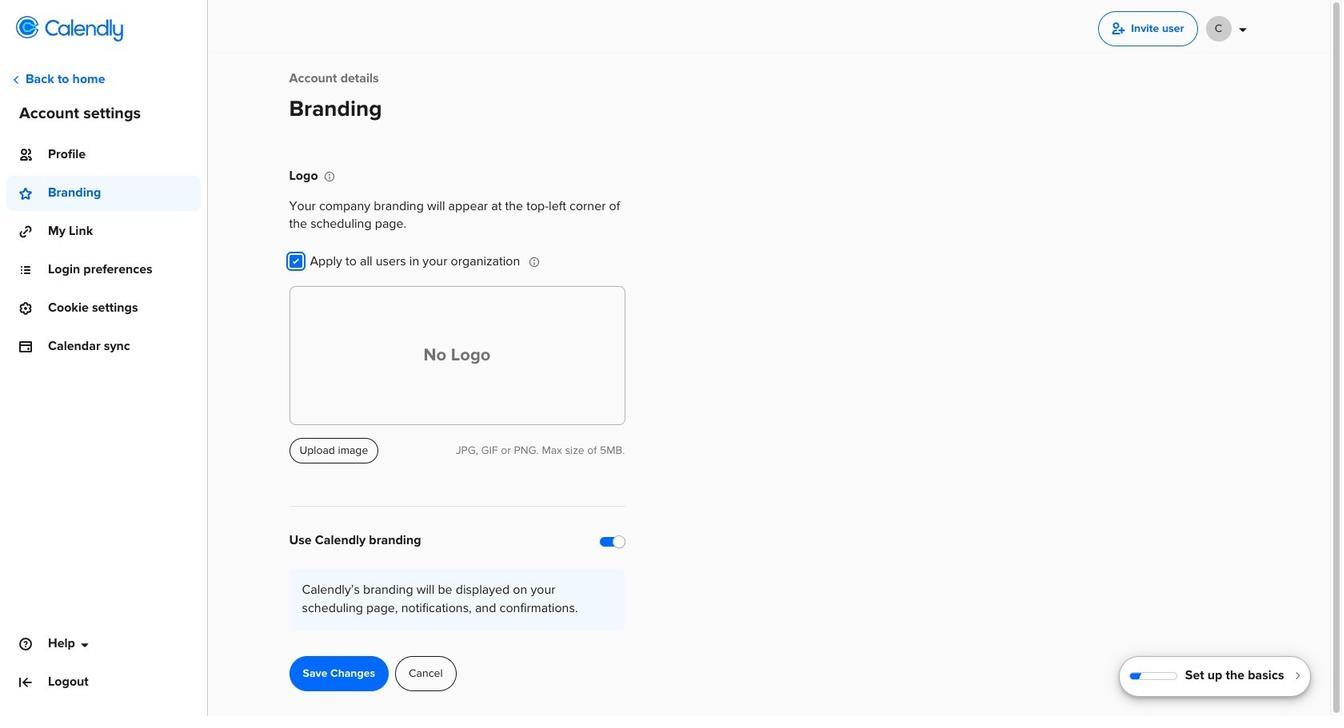 Task type: vqa. For each thing, say whether or not it's contained in the screenshot.
"SET UP THE BASICS PROGRESS" progress bar
no



Task type: locate. For each thing, give the bounding box(es) containing it.
main navigation element
[[0, 0, 208, 717]]



Task type: describe. For each thing, give the bounding box(es) containing it.
calendly image
[[45, 19, 123, 42]]



